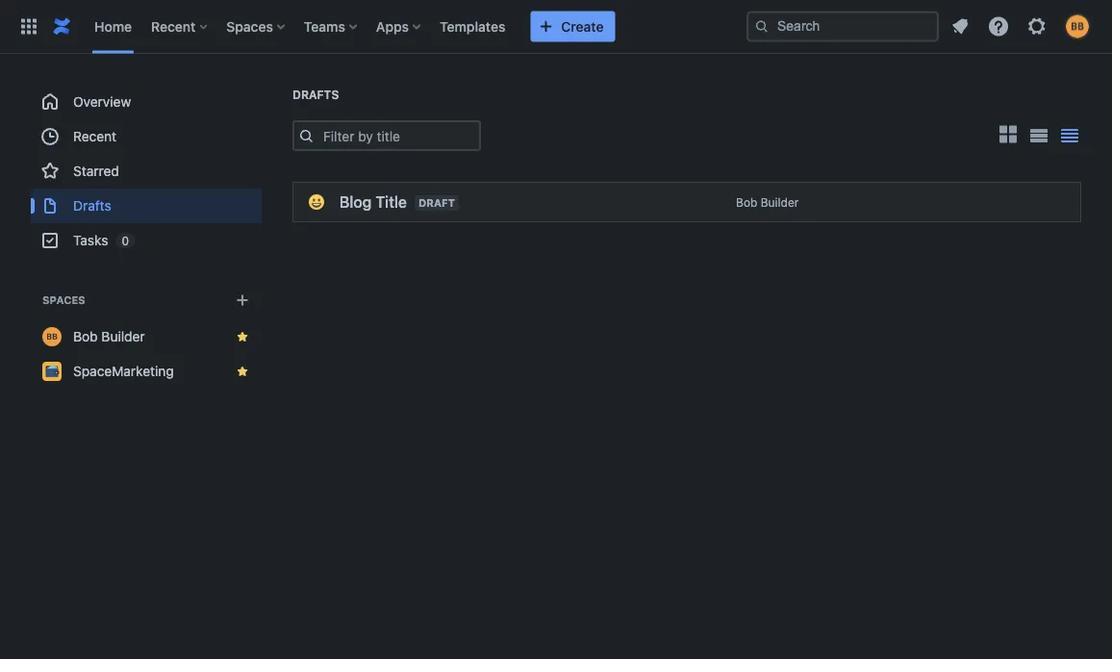 Task type: describe. For each thing, give the bounding box(es) containing it.
search image
[[755, 19, 770, 34]]

help icon image
[[988, 15, 1011, 38]]

home
[[94, 18, 132, 34]]

banner containing home
[[0, 0, 1113, 54]]

Search field
[[747, 11, 940, 42]]

0 horizontal spatial bob builder
[[73, 329, 145, 345]]

:grinning: image
[[309, 194, 324, 210]]

0 horizontal spatial spaces
[[42, 294, 86, 307]]

compact list image
[[1059, 124, 1082, 147]]

recent inside recent popup button
[[151, 18, 196, 34]]

home link
[[89, 11, 138, 42]]

global element
[[12, 0, 747, 53]]

spaces button
[[221, 11, 293, 42]]

spacemarketing
[[73, 363, 174, 379]]

overview
[[73, 94, 131, 110]]

templates
[[440, 18, 506, 34]]

cards image
[[997, 123, 1020, 146]]

recent button
[[145, 11, 215, 42]]

drafts inside "link"
[[73, 198, 111, 214]]

unstar this space image
[[235, 329, 250, 345]]

recent link
[[31, 119, 262, 154]]

apps button
[[371, 11, 428, 42]]

list image
[[1031, 129, 1049, 142]]

starred
[[73, 163, 119, 179]]

settings icon image
[[1026, 15, 1049, 38]]

:grinning: image
[[309, 194, 324, 210]]

0 vertical spatial drafts
[[293, 88, 339, 102]]

title
[[376, 193, 407, 211]]

1 vertical spatial builder
[[101, 329, 145, 345]]

0 vertical spatial bob
[[736, 196, 758, 209]]

templates link
[[434, 11, 512, 42]]

apps
[[376, 18, 409, 34]]

0
[[122, 234, 129, 247]]

group containing overview
[[31, 85, 262, 258]]

unstar this space image
[[235, 364, 250, 379]]

recent inside recent link
[[73, 129, 117, 144]]



Task type: locate. For each thing, give the bounding box(es) containing it.
spacemarketing link
[[31, 354, 262, 389]]

1 vertical spatial bob
[[73, 329, 98, 345]]

builder
[[761, 196, 799, 209], [101, 329, 145, 345]]

0 horizontal spatial recent
[[73, 129, 117, 144]]

spaces right recent popup button
[[227, 18, 273, 34]]

0 vertical spatial bob builder link
[[736, 196, 799, 209]]

1 horizontal spatial bob
[[736, 196, 758, 209]]

0 horizontal spatial drafts
[[73, 198, 111, 214]]

create
[[562, 18, 604, 34]]

0 horizontal spatial builder
[[101, 329, 145, 345]]

drafts link
[[31, 189, 262, 223]]

1 horizontal spatial bob builder link
[[736, 196, 799, 209]]

tasks
[[73, 232, 108, 248]]

blog title
[[340, 193, 407, 211]]

0 vertical spatial builder
[[761, 196, 799, 209]]

bob
[[736, 196, 758, 209], [73, 329, 98, 345]]

recent up starred
[[73, 129, 117, 144]]

recent
[[151, 18, 196, 34], [73, 129, 117, 144]]

spaces
[[227, 18, 273, 34], [42, 294, 86, 307]]

drafts up tasks
[[73, 198, 111, 214]]

1 horizontal spatial bob builder
[[736, 196, 799, 209]]

1 vertical spatial recent
[[73, 129, 117, 144]]

spaces inside popup button
[[227, 18, 273, 34]]

teams button
[[298, 11, 365, 42]]

1 horizontal spatial drafts
[[293, 88, 339, 102]]

spaces down tasks
[[42, 294, 86, 307]]

1 horizontal spatial spaces
[[227, 18, 273, 34]]

starred link
[[31, 154, 262, 189]]

group
[[31, 85, 262, 258]]

0 horizontal spatial bob
[[73, 329, 98, 345]]

notification icon image
[[949, 15, 972, 38]]

1 vertical spatial drafts
[[73, 198, 111, 214]]

drafts
[[293, 88, 339, 102], [73, 198, 111, 214]]

blog
[[340, 193, 372, 211]]

Filter by title field
[[318, 122, 479, 149]]

0 vertical spatial recent
[[151, 18, 196, 34]]

draft
[[419, 197, 455, 209]]

create button
[[531, 11, 616, 42]]

1 vertical spatial bob builder
[[73, 329, 145, 345]]

confluence image
[[50, 15, 73, 38], [50, 15, 73, 38]]

1 vertical spatial spaces
[[42, 294, 86, 307]]

teams
[[304, 18, 346, 34]]

0 horizontal spatial bob builder link
[[31, 320, 262, 354]]

0 vertical spatial bob builder
[[736, 196, 799, 209]]

overview link
[[31, 85, 262, 119]]

appswitcher icon image
[[17, 15, 40, 38]]

0 vertical spatial spaces
[[227, 18, 273, 34]]

drafts down teams
[[293, 88, 339, 102]]

bob builder link
[[736, 196, 799, 209], [31, 320, 262, 354]]

1 horizontal spatial recent
[[151, 18, 196, 34]]

recent right home
[[151, 18, 196, 34]]

1 vertical spatial bob builder link
[[31, 320, 262, 354]]

create a space image
[[231, 289, 254, 312]]

bob builder
[[736, 196, 799, 209], [73, 329, 145, 345]]

banner
[[0, 0, 1113, 54]]

1 horizontal spatial builder
[[761, 196, 799, 209]]



Task type: vqa. For each thing, say whether or not it's contained in the screenshot.
the bottommost from
no



